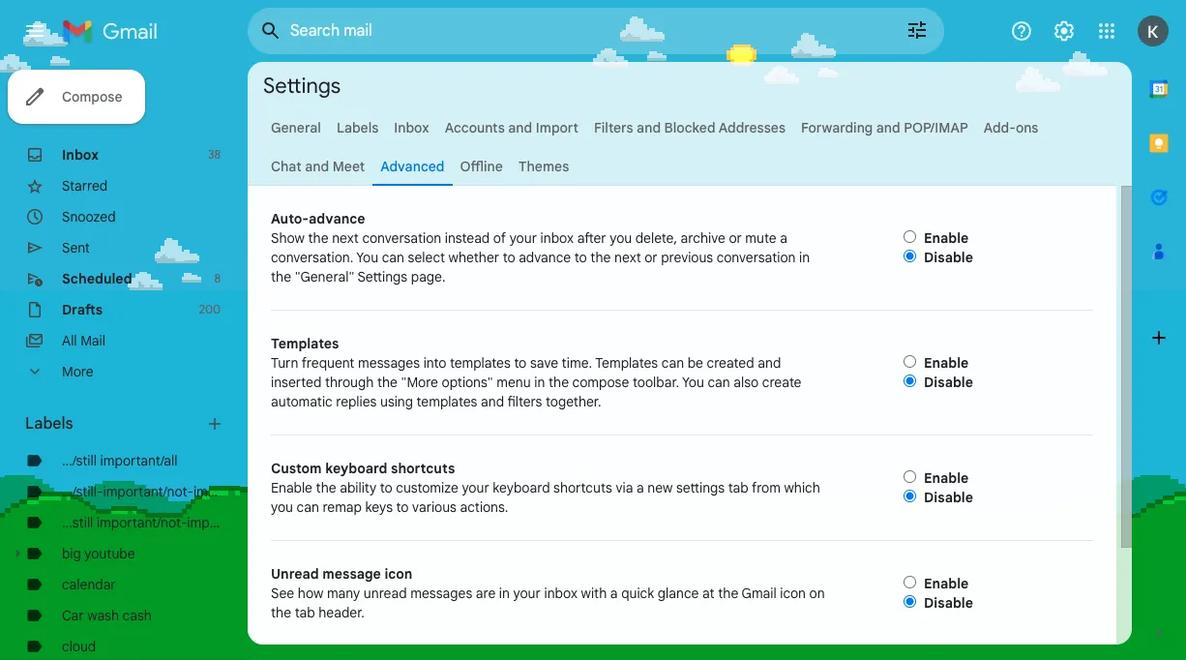 Task type: locate. For each thing, give the bounding box(es) containing it.
keyboard
[[325, 460, 388, 477], [493, 479, 550, 497]]

1 disable from the top
[[924, 249, 974, 266]]

0 horizontal spatial shortcuts
[[391, 460, 455, 477]]

icon up unread
[[385, 565, 413, 583]]

1 horizontal spatial settings
[[358, 268, 408, 286]]

settings up general
[[263, 72, 341, 98]]

inbox up 'starred' link
[[62, 146, 99, 164]]

1 disable radio from the top
[[904, 375, 917, 387]]

0 vertical spatial you
[[610, 229, 632, 247]]

0 vertical spatial labels
[[337, 119, 379, 136]]

0 vertical spatial settings
[[263, 72, 341, 98]]

shortcuts
[[391, 460, 455, 477], [554, 479, 613, 497]]

your inside the unread message icon see how many unread messages are in your inbox with a quick glance at the gmail icon on the tab header.
[[514, 585, 541, 602]]

1 horizontal spatial inbox link
[[394, 119, 429, 136]]

templates up options"
[[450, 354, 511, 372]]

automatic
[[271, 393, 333, 410]]

1 horizontal spatial inbox
[[394, 119, 429, 136]]

inbox link up 'advanced' link
[[394, 119, 429, 136]]

1 vertical spatial messages
[[411, 585, 473, 602]]

important/not- up ...still important/not-important link
[[103, 483, 193, 500]]

a right via
[[637, 479, 644, 497]]

you right conversation.
[[356, 249, 379, 266]]

1 horizontal spatial tab
[[728, 479, 749, 497]]

0 vertical spatial inbox
[[394, 119, 429, 136]]

tab
[[728, 479, 749, 497], [295, 604, 315, 621]]

1 horizontal spatial icon
[[780, 585, 806, 602]]

customize
[[396, 479, 459, 497]]

compose button
[[8, 70, 146, 124]]

settings image
[[1053, 19, 1076, 43]]

labels up the .../still
[[25, 414, 73, 434]]

templates down options"
[[417, 393, 478, 410]]

2 disable from the top
[[924, 374, 974, 391]]

settings left page.
[[358, 268, 408, 286]]

a right mute
[[780, 229, 788, 247]]

keyboard up ability
[[325, 460, 388, 477]]

into
[[424, 354, 447, 372]]

1 vertical spatial shortcuts
[[554, 479, 613, 497]]

or
[[729, 229, 742, 247], [645, 249, 658, 266]]

0 vertical spatial inbox link
[[394, 119, 429, 136]]

0 horizontal spatial a
[[611, 585, 618, 602]]

to up keys on the bottom
[[380, 479, 393, 497]]

important/not- for .../still-
[[103, 483, 193, 500]]

all
[[62, 332, 77, 349]]

Enable radio
[[904, 230, 917, 243], [904, 470, 917, 483], [904, 576, 917, 588]]

shortcuts up customize on the bottom left of the page
[[391, 460, 455, 477]]

1 vertical spatial inbox link
[[62, 146, 99, 164]]

can left select
[[382, 249, 405, 266]]

import
[[536, 119, 579, 136]]

how
[[298, 585, 324, 602]]

labels
[[337, 119, 379, 136], [25, 414, 73, 434]]

labels for labels link
[[337, 119, 379, 136]]

inbox link
[[394, 119, 429, 136], [62, 146, 99, 164]]

a
[[780, 229, 788, 247], [637, 479, 644, 497], [611, 585, 618, 602]]

general
[[271, 119, 321, 136]]

tab down how
[[295, 604, 315, 621]]

your up actions.
[[462, 479, 489, 497]]

1 vertical spatial a
[[637, 479, 644, 497]]

0 horizontal spatial templates
[[271, 335, 339, 352]]

1 vertical spatial keyboard
[[493, 479, 550, 497]]

0 horizontal spatial tab
[[295, 604, 315, 621]]

1 horizontal spatial you
[[610, 229, 632, 247]]

see
[[271, 585, 294, 602]]

unread
[[364, 585, 407, 602]]

4 disable from the top
[[924, 594, 974, 612]]

1 vertical spatial advance
[[519, 249, 571, 266]]

0 vertical spatial enable radio
[[904, 230, 917, 243]]

Search mail text field
[[290, 21, 852, 41]]

next down delete,
[[615, 249, 641, 266]]

1 horizontal spatial templates
[[595, 354, 658, 372]]

your inside custom keyboard shortcuts enable the ability to customize your keyboard shortcuts via a new settings tab from which you can remap keys to various actions.
[[462, 479, 489, 497]]

messages up "more
[[358, 354, 420, 372]]

message
[[323, 565, 381, 583]]

and for forwarding
[[877, 119, 901, 136]]

0 horizontal spatial inbox
[[62, 146, 99, 164]]

important up ...still important/not-important
[[193, 483, 254, 500]]

0 vertical spatial disable radio
[[904, 250, 917, 262]]

1 vertical spatial conversation
[[717, 249, 796, 266]]

1 vertical spatial disable radio
[[904, 595, 917, 608]]

1 horizontal spatial in
[[535, 374, 545, 391]]

0 horizontal spatial inbox link
[[62, 146, 99, 164]]

0 horizontal spatial you
[[271, 498, 293, 516]]

0 horizontal spatial or
[[645, 249, 658, 266]]

0 vertical spatial shortcuts
[[391, 460, 455, 477]]

1 horizontal spatial labels
[[337, 119, 379, 136]]

1 horizontal spatial or
[[729, 229, 742, 247]]

0 vertical spatial a
[[780, 229, 788, 247]]

advance right whether
[[519, 249, 571, 266]]

0 horizontal spatial icon
[[385, 565, 413, 583]]

conversation.
[[271, 249, 354, 266]]

2 vertical spatial in
[[499, 585, 510, 602]]

and right chat
[[305, 158, 329, 175]]

addresses
[[719, 119, 786, 136]]

a inside auto-advance show the next conversation instead of your inbox after you delete, archive or mute a conversation. you can select whether to advance to the next or previous conversation in the "general" settings page.
[[780, 229, 788, 247]]

1 horizontal spatial you
[[682, 374, 704, 391]]

1 vertical spatial templates
[[595, 354, 658, 372]]

in inside auto-advance show the next conversation instead of your inbox after you delete, archive or mute a conversation. you can select whether to advance to the next or previous conversation in the "general" settings page.
[[799, 249, 810, 266]]

...still
[[62, 514, 93, 531]]

your inside auto-advance show the next conversation instead of your inbox after you delete, archive or mute a conversation. you can select whether to advance to the next or previous conversation in the "general" settings page.
[[510, 229, 537, 247]]

with
[[581, 585, 607, 602]]

3 enable radio from the top
[[904, 576, 917, 588]]

tab inside the unread message icon see how many unread messages are in your inbox with a quick glance at the gmail icon on the tab header.
[[295, 604, 315, 621]]

labels up meet
[[337, 119, 379, 136]]

messages inside 'templates turn frequent messages into templates to save time. templates can be created and inserted through the "more options" menu in the compose toolbar. you can also create automatic replies using templates and filters together.'
[[358, 354, 420, 372]]

unread message icon see how many unread messages are in your inbox with a quick glance at the gmail icon on the tab header.
[[271, 565, 825, 621]]

can
[[382, 249, 405, 266], [662, 354, 684, 372], [708, 374, 730, 391], [297, 498, 319, 516]]

enable for templates turn frequent messages into templates to save time. templates can be created and inserted through the "more options" menu in the compose toolbar. you can also create automatic replies using templates and filters together.
[[924, 354, 969, 372]]

templates turn frequent messages into templates to save time. templates can be created and inserted through the "more options" menu in the compose toolbar. you can also create automatic replies using templates and filters together.
[[271, 335, 802, 410]]

a right with
[[611, 585, 618, 602]]

chat and meet link
[[271, 158, 365, 175]]

mute
[[746, 229, 777, 247]]

the down after
[[591, 249, 611, 266]]

conversation
[[362, 229, 441, 247], [717, 249, 796, 266]]

filters
[[508, 393, 542, 410]]

messages
[[358, 354, 420, 372], [411, 585, 473, 602]]

big youtube
[[62, 545, 135, 562]]

0 vertical spatial keyboard
[[325, 460, 388, 477]]

disable radio down enable option
[[904, 375, 917, 387]]

important/not-
[[103, 483, 193, 500], [97, 514, 187, 531]]

enable for auto-advance show the next conversation instead of your inbox after you delete, archive or mute a conversation. you can select whether to advance to the next or previous conversation in the "general" settings page.
[[924, 229, 969, 247]]

wash
[[87, 607, 119, 624]]

1 vertical spatial important
[[187, 514, 247, 531]]

0 horizontal spatial you
[[356, 249, 379, 266]]

1 enable radio from the top
[[904, 230, 917, 243]]

0 vertical spatial or
[[729, 229, 742, 247]]

and
[[508, 119, 533, 136], [637, 119, 661, 136], [877, 119, 901, 136], [305, 158, 329, 175], [758, 354, 781, 372], [481, 393, 504, 410]]

cloud
[[62, 638, 96, 655]]

2 vertical spatial enable radio
[[904, 576, 917, 588]]

Disable radio
[[904, 250, 917, 262], [904, 490, 917, 502]]

0 vertical spatial in
[[799, 249, 810, 266]]

and left pop/imap
[[877, 119, 901, 136]]

1 vertical spatial labels
[[25, 414, 73, 434]]

1 vertical spatial icon
[[780, 585, 806, 602]]

together.
[[546, 393, 602, 410]]

to inside 'templates turn frequent messages into templates to save time. templates can be created and inserted through the "more options" menu in the compose toolbar. you can also create automatic replies using templates and filters together.'
[[514, 354, 527, 372]]

2 enable radio from the top
[[904, 470, 917, 483]]

disable for auto-advance show the next conversation instead of your inbox after you delete, archive or mute a conversation. you can select whether to advance to the next or previous conversation in the "general" settings page.
[[924, 249, 974, 266]]

the down see
[[271, 604, 291, 621]]

inbox inside labels navigation
[[62, 146, 99, 164]]

2 horizontal spatial a
[[780, 229, 788, 247]]

and left 'import' at the left top
[[508, 119, 533, 136]]

shortcuts left via
[[554, 479, 613, 497]]

gmail
[[742, 585, 777, 602]]

0 vertical spatial advance
[[309, 210, 365, 227]]

1 vertical spatial inbox
[[544, 585, 578, 602]]

menu
[[497, 374, 531, 391]]

2 vertical spatial your
[[514, 585, 541, 602]]

labels inside navigation
[[25, 414, 73, 434]]

the down 'save'
[[549, 374, 569, 391]]

1 horizontal spatial conversation
[[717, 249, 796, 266]]

1 vertical spatial tab
[[295, 604, 315, 621]]

your right are on the left
[[514, 585, 541, 602]]

add-ons link
[[984, 119, 1039, 136]]

messages left are on the left
[[411, 585, 473, 602]]

important/all
[[100, 452, 178, 469]]

0 vertical spatial messages
[[358, 354, 420, 372]]

2 disable radio from the top
[[904, 595, 917, 608]]

or left mute
[[729, 229, 742, 247]]

you down the be
[[682, 374, 704, 391]]

inbox left with
[[544, 585, 578, 602]]

drafts
[[62, 301, 103, 318]]

general link
[[271, 119, 321, 136]]

snoozed
[[62, 208, 116, 226]]

enable radio for see how many unread messages are in your inbox with a quick glance at the gmail icon on the tab header.
[[904, 576, 917, 588]]

after
[[577, 229, 607, 247]]

forwarding and pop/imap link
[[801, 119, 969, 136]]

the up remap
[[316, 479, 336, 497]]

disable radio for enable the ability to customize your keyboard shortcuts via a new settings tab from which you can remap keys to various actions.
[[904, 490, 917, 502]]

1 vertical spatial you
[[271, 498, 293, 516]]

0 horizontal spatial settings
[[263, 72, 341, 98]]

0 vertical spatial next
[[332, 229, 359, 247]]

you
[[610, 229, 632, 247], [271, 498, 293, 516]]

"general"
[[295, 268, 355, 286]]

0 vertical spatial your
[[510, 229, 537, 247]]

Disable radio
[[904, 375, 917, 387], [904, 595, 917, 608]]

messages inside the unread message icon see how many unread messages are in your inbox with a quick glance at the gmail icon on the tab header.
[[411, 585, 473, 602]]

ons
[[1016, 119, 1039, 136]]

header.
[[319, 604, 365, 621]]

inbox left after
[[541, 229, 574, 247]]

search mail image
[[254, 14, 288, 48]]

2 horizontal spatial in
[[799, 249, 810, 266]]

scheduled
[[62, 270, 132, 287]]

1 vertical spatial settings
[[358, 268, 408, 286]]

in inside 'templates turn frequent messages into templates to save time. templates can be created and inserted through the "more options" menu in the compose toolbar. you can also create automatic replies using templates and filters together.'
[[535, 374, 545, 391]]

enable for custom keyboard shortcuts enable the ability to customize your keyboard shortcuts via a new settings tab from which you can remap keys to various actions.
[[924, 469, 969, 487]]

next up conversation.
[[332, 229, 359, 247]]

0 vertical spatial tab
[[728, 479, 749, 497]]

tab list
[[1132, 62, 1187, 590]]

2 disable radio from the top
[[904, 490, 917, 502]]

0 vertical spatial inbox
[[541, 229, 574, 247]]

calendar link
[[62, 576, 116, 593]]

inbox
[[541, 229, 574, 247], [544, 585, 578, 602]]

and right filters
[[637, 119, 661, 136]]

advance up conversation.
[[309, 210, 365, 227]]

and for accounts
[[508, 119, 533, 136]]

"more
[[401, 374, 438, 391]]

save
[[530, 354, 559, 372]]

important/not- for ...still
[[97, 514, 187, 531]]

settings inside auto-advance show the next conversation instead of your inbox after you delete, archive or mute a conversation. you can select whether to advance to the next or previous conversation in the "general" settings page.
[[358, 268, 408, 286]]

icon left on
[[780, 585, 806, 602]]

car wash cash link
[[62, 607, 152, 624]]

None search field
[[248, 8, 945, 54]]

you inside custom keyboard shortcuts enable the ability to customize your keyboard shortcuts via a new settings tab from which you can remap keys to various actions.
[[271, 498, 293, 516]]

conversation up select
[[362, 229, 441, 247]]

disable radio for turn frequent messages into templates to save time. templates can be created and inserted through the "more options" menu in the compose toolbar. you can also create automatic replies using templates and filters together.
[[904, 375, 917, 387]]

1 vertical spatial in
[[535, 374, 545, 391]]

enable
[[924, 229, 969, 247], [924, 354, 969, 372], [924, 469, 969, 487], [271, 479, 313, 497], [924, 575, 969, 592]]

replies
[[336, 393, 377, 410]]

0 vertical spatial important
[[193, 483, 254, 500]]

templates up turn on the left of page
[[271, 335, 339, 352]]

1 vertical spatial next
[[615, 249, 641, 266]]

time.
[[562, 354, 592, 372]]

1 horizontal spatial advance
[[519, 249, 571, 266]]

templates
[[450, 354, 511, 372], [417, 393, 478, 410]]

200
[[199, 302, 221, 316]]

0 vertical spatial icon
[[385, 565, 413, 583]]

1 horizontal spatial next
[[615, 249, 641, 266]]

inbox link up 'starred' link
[[62, 146, 99, 164]]

your right of
[[510, 229, 537, 247]]

tab left from
[[728, 479, 749, 497]]

8
[[214, 271, 221, 286]]

inserted
[[271, 374, 322, 391]]

can left the be
[[662, 354, 684, 372]]

0 horizontal spatial conversation
[[362, 229, 441, 247]]

important/not- down .../still-important/not-important
[[97, 514, 187, 531]]

0 vertical spatial important/not-
[[103, 483, 193, 500]]

icon
[[385, 565, 413, 583], [780, 585, 806, 602]]

youtube
[[85, 545, 135, 562]]

1 vertical spatial important/not-
[[97, 514, 187, 531]]

1 vertical spatial inbox
[[62, 146, 99, 164]]

inbox up 'advanced' link
[[394, 119, 429, 136]]

select
[[408, 249, 445, 266]]

important down '.../still-important/not-important' link
[[187, 514, 247, 531]]

0 horizontal spatial advance
[[309, 210, 365, 227]]

1 vertical spatial disable radio
[[904, 490, 917, 502]]

you down custom at left
[[271, 498, 293, 516]]

conversation down mute
[[717, 249, 796, 266]]

add-ons
[[984, 119, 1039, 136]]

offline link
[[460, 158, 503, 175]]

1 vertical spatial enable radio
[[904, 470, 917, 483]]

and for filters
[[637, 119, 661, 136]]

0 vertical spatial you
[[356, 249, 379, 266]]

from
[[752, 479, 781, 497]]

2 vertical spatial a
[[611, 585, 618, 602]]

keyboard up actions.
[[493, 479, 550, 497]]

the down conversation.
[[271, 268, 291, 286]]

1 horizontal spatial shortcuts
[[554, 479, 613, 497]]

or down delete,
[[645, 249, 658, 266]]

1 vertical spatial your
[[462, 479, 489, 497]]

disable radio right on
[[904, 595, 917, 608]]

your for advance
[[510, 229, 537, 247]]

1 vertical spatial you
[[682, 374, 704, 391]]

1 horizontal spatial a
[[637, 479, 644, 497]]

0 horizontal spatial labels
[[25, 414, 73, 434]]

can inside auto-advance show the next conversation instead of your inbox after you delete, archive or mute a conversation. you can select whether to advance to the next or previous conversation in the "general" settings page.
[[382, 249, 405, 266]]

0 horizontal spatial in
[[499, 585, 510, 602]]

filters
[[594, 119, 633, 136]]

inbox inside auto-advance show the next conversation instead of your inbox after you delete, archive or mute a conversation. you can select whether to advance to the next or previous conversation in the "general" settings page.
[[541, 229, 574, 247]]

can down created
[[708, 374, 730, 391]]

to up menu
[[514, 354, 527, 372]]

you right after
[[610, 229, 632, 247]]

1 disable radio from the top
[[904, 250, 917, 262]]

disable radio for see how many unread messages are in your inbox with a quick glance at the gmail icon on the tab header.
[[904, 595, 917, 608]]

templates up the 'compose'
[[595, 354, 658, 372]]

can left remap
[[297, 498, 319, 516]]

and down menu
[[481, 393, 504, 410]]

3 disable from the top
[[924, 489, 974, 506]]

important for .../still-important/not-important
[[193, 483, 254, 500]]

0 vertical spatial disable radio
[[904, 375, 917, 387]]



Task type: vqa. For each thing, say whether or not it's contained in the screenshot.
STAR to the top
no



Task type: describe. For each thing, give the bounding box(es) containing it.
car wash cash
[[62, 607, 152, 624]]

remap
[[323, 498, 362, 516]]

of
[[493, 229, 506, 247]]

created
[[707, 354, 755, 372]]

blocked
[[665, 119, 716, 136]]

and up create
[[758, 354, 781, 372]]

more button
[[0, 356, 232, 387]]

to down of
[[503, 249, 515, 266]]

themes link
[[519, 158, 569, 175]]

.../still
[[62, 452, 97, 469]]

your for various
[[462, 479, 489, 497]]

many
[[327, 585, 360, 602]]

labels for labels heading
[[25, 414, 73, 434]]

the right at
[[718, 585, 739, 602]]

via
[[616, 479, 633, 497]]

offline
[[460, 158, 503, 175]]

and for chat
[[305, 158, 329, 175]]

enable for unread message icon see how many unread messages are in your inbox with a quick glance at the gmail icon on the tab header.
[[924, 575, 969, 592]]

instead
[[445, 229, 490, 247]]

disable for custom keyboard shortcuts enable the ability to customize your keyboard shortcuts via a new settings tab from which you can remap keys to various actions.
[[924, 489, 974, 506]]

add-
[[984, 119, 1016, 136]]

pop/imap
[[904, 119, 969, 136]]

support image
[[1010, 19, 1034, 43]]

1 horizontal spatial keyboard
[[493, 479, 550, 497]]

.../still-important/not-important
[[62, 483, 254, 500]]

disable for unread message icon see how many unread messages are in your inbox with a quick glance at the gmail icon on the tab header.
[[924, 594, 974, 612]]

be
[[688, 354, 704, 372]]

which
[[784, 479, 821, 497]]

labels link
[[337, 119, 379, 136]]

meet
[[333, 158, 365, 175]]

are
[[476, 585, 496, 602]]

keys
[[365, 498, 393, 516]]

a inside custom keyboard shortcuts enable the ability to customize your keyboard shortcuts via a new settings tab from which you can remap keys to various actions.
[[637, 479, 644, 497]]

accounts and import link
[[445, 119, 579, 136]]

enable radio for enable the ability to customize your keyboard shortcuts via a new settings tab from which you can remap keys to various actions.
[[904, 470, 917, 483]]

delete,
[[636, 229, 678, 247]]

at
[[703, 585, 715, 602]]

the up conversation.
[[308, 229, 329, 247]]

enable inside custom keyboard shortcuts enable the ability to customize your keyboard shortcuts via a new settings tab from which you can remap keys to various actions.
[[271, 479, 313, 497]]

frequent
[[302, 354, 355, 372]]

to right keys on the bottom
[[396, 498, 409, 516]]

.../still-
[[62, 483, 103, 500]]

car
[[62, 607, 84, 624]]

actions.
[[460, 498, 509, 516]]

starred
[[62, 177, 108, 195]]

sent link
[[62, 239, 90, 256]]

starred link
[[62, 177, 108, 195]]

toolbar.
[[633, 374, 679, 391]]

more
[[62, 363, 93, 380]]

auto-
[[271, 210, 309, 227]]

filters and blocked addresses
[[594, 119, 786, 136]]

sent
[[62, 239, 90, 256]]

important for ...still important/not-important
[[187, 514, 247, 531]]

to down after
[[575, 249, 587, 266]]

auto-advance show the next conversation instead of your inbox after you delete, archive or mute a conversation. you can select whether to advance to the next or previous conversation in the "general" settings page.
[[271, 210, 810, 286]]

advanced search options image
[[898, 11, 937, 49]]

38
[[208, 147, 221, 162]]

disable radio for show the next conversation instead of your inbox after you delete, archive or mute a conversation. you can select whether to advance to the next or previous conversation in the "general" settings page.
[[904, 250, 917, 262]]

0 horizontal spatial next
[[332, 229, 359, 247]]

archive
[[681, 229, 726, 247]]

custom keyboard shortcuts enable the ability to customize your keyboard shortcuts via a new settings tab from which you can remap keys to various actions.
[[271, 460, 821, 516]]

0 vertical spatial templates
[[271, 335, 339, 352]]

labels heading
[[25, 414, 205, 434]]

cloud link
[[62, 638, 96, 655]]

on
[[810, 585, 825, 602]]

forwarding
[[801, 119, 873, 136]]

.../still important/all
[[62, 452, 178, 469]]

main menu image
[[23, 19, 46, 43]]

themes
[[519, 158, 569, 175]]

you inside auto-advance show the next conversation instead of your inbox after you delete, archive or mute a conversation. you can select whether to advance to the next or previous conversation in the "general" settings page.
[[610, 229, 632, 247]]

0 horizontal spatial keyboard
[[325, 460, 388, 477]]

chat
[[271, 158, 302, 175]]

also
[[734, 374, 759, 391]]

settings
[[676, 479, 725, 497]]

various
[[412, 498, 457, 516]]

whether
[[449, 249, 500, 266]]

quick
[[621, 585, 655, 602]]

show
[[271, 229, 305, 247]]

advanced link
[[381, 158, 445, 175]]

gmail image
[[62, 12, 167, 50]]

enable radio for show the next conversation instead of your inbox after you delete, archive or mute a conversation. you can select whether to advance to the next or previous conversation in the "general" settings page.
[[904, 230, 917, 243]]

you inside 'templates turn frequent messages into templates to save time. templates can be created and inserted through the "more options" menu in the compose toolbar. you can also create automatic replies using templates and filters together.'
[[682, 374, 704, 391]]

accounts and import
[[445, 119, 579, 136]]

through
[[325, 374, 374, 391]]

disable for templates turn frequent messages into templates to save time. templates can be created and inserted through the "more options" menu in the compose toolbar. you can also create automatic replies using templates and filters together.
[[924, 374, 974, 391]]

scheduled link
[[62, 270, 132, 287]]

labels navigation
[[0, 62, 254, 660]]

.../still important/all link
[[62, 452, 178, 469]]

you inside auto-advance show the next conversation instead of your inbox after you delete, archive or mute a conversation. you can select whether to advance to the next or previous conversation in the "general" settings page.
[[356, 249, 379, 266]]

a inside the unread message icon see how many unread messages are in your inbox with a quick glance at the gmail icon on the tab header.
[[611, 585, 618, 602]]

tab inside custom keyboard shortcuts enable the ability to customize your keyboard shortcuts via a new settings tab from which you can remap keys to various actions.
[[728, 479, 749, 497]]

calendar
[[62, 576, 116, 593]]

page.
[[411, 268, 446, 286]]

inbox inside the unread message icon see how many unread messages are in your inbox with a quick glance at the gmail icon on the tab header.
[[544, 585, 578, 602]]

new
[[648, 479, 673, 497]]

filters and blocked addresses link
[[594, 119, 786, 136]]

...still important/not-important link
[[62, 514, 247, 531]]

the inside custom keyboard shortcuts enable the ability to customize your keyboard shortcuts via a new settings tab from which you can remap keys to various actions.
[[316, 479, 336, 497]]

0 vertical spatial conversation
[[362, 229, 441, 247]]

custom
[[271, 460, 322, 477]]

in inside the unread message icon see how many unread messages are in your inbox with a quick glance at the gmail icon on the tab header.
[[499, 585, 510, 602]]

can inside custom keyboard shortcuts enable the ability to customize your keyboard shortcuts via a new settings tab from which you can remap keys to various actions.
[[297, 498, 319, 516]]

1 vertical spatial or
[[645, 249, 658, 266]]

all mail link
[[62, 332, 105, 349]]

mail
[[80, 332, 105, 349]]

glance
[[658, 585, 699, 602]]

big youtube link
[[62, 545, 135, 562]]

Enable radio
[[904, 355, 917, 368]]

drafts link
[[62, 301, 103, 318]]

1 vertical spatial templates
[[417, 393, 478, 410]]

the up using
[[377, 374, 398, 391]]

using
[[380, 393, 413, 410]]

0 vertical spatial templates
[[450, 354, 511, 372]]

...still important/not-important
[[62, 514, 247, 531]]

turn
[[271, 354, 298, 372]]

snoozed link
[[62, 208, 116, 226]]

compose
[[573, 374, 629, 391]]

compose
[[62, 88, 122, 105]]



